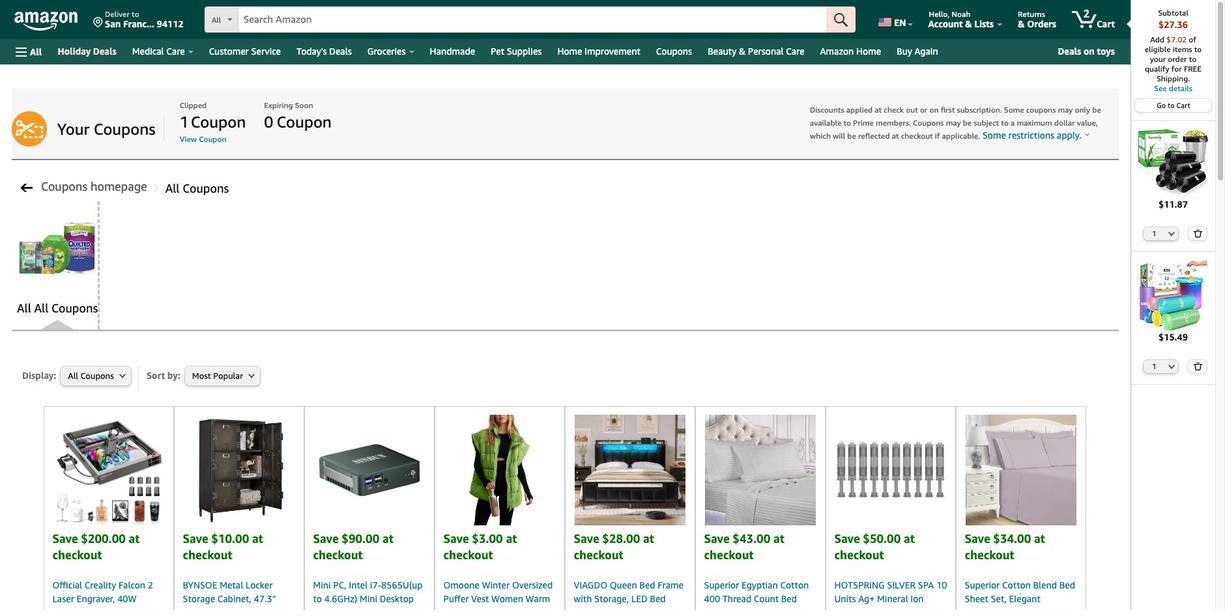 Task type: describe. For each thing, give the bounding box(es) containing it.
i7-
[[370, 580, 381, 591]]

0 horizontal spatial be
[[848, 131, 856, 141]]

$10.00
[[211, 532, 249, 546]]

applied
[[846, 105, 873, 115]]

a
[[1011, 118, 1015, 128]]

checkout for save $200.00 at checkout
[[52, 548, 102, 563]]

amazon
[[820, 46, 854, 57]]

bedding,
[[965, 608, 1001, 611]]

coupon inside expiring soon 0 coupon
[[277, 113, 332, 131]]

1 vertical spatial mini
[[360, 594, 377, 605]]

lightweight
[[444, 608, 493, 611]]

94112‌
[[157, 18, 184, 29]]

bed up led at the right
[[640, 580, 655, 591]]

save $10.00 at checkout
[[183, 532, 263, 563]]

women
[[491, 594, 523, 605]]

0 horizontal spatial laser
[[52, 594, 74, 605]]

soon
[[295, 100, 313, 110]]

$43.00
[[733, 532, 771, 546]]

customer
[[209, 46, 249, 57]]

cart inside the go to cart link
[[1177, 101, 1191, 109]]

silver
[[887, 580, 916, 591]]

all inside button
[[30, 46, 42, 57]]

shipping.
[[1157, 74, 1190, 83]]

display:
[[22, 370, 56, 381]]

san
[[105, 18, 121, 29]]

save for save $50.00 at checkout
[[835, 532, 860, 546]]

medical care link
[[124, 42, 201, 61]]

hello, noah
[[929, 9, 971, 19]]

navigation navigation
[[0, 0, 1216, 611]]

vest
[[471, 594, 489, 605]]

1 vertical spatial queen
[[602, 608, 629, 611]]

intel
[[349, 580, 368, 591]]

bed right led at the right
[[650, 594, 666, 605]]

amazon image
[[14, 12, 78, 31]]

superior for save $43.00 at checkout
[[704, 580, 739, 591]]

$28.00
[[602, 532, 640, 546]]

your coupons
[[57, 120, 156, 138]]

locker
[[246, 580, 273, 591]]

sort
[[147, 370, 165, 381]]

clipped
[[180, 100, 207, 110]]

save $90.00 at checkout
[[313, 532, 394, 563]]

viagdo
[[574, 580, 607, 591]]

save $200.00 at checkout
[[52, 532, 140, 563]]

service
[[251, 46, 281, 57]]

16gb
[[359, 608, 381, 611]]

deals for today's deals
[[329, 46, 352, 57]]

on inside discounts applied at check out or on first subscription. some coupons may only be available to prime members. coupons may be subject to a maximum dollar value, which will be reflected at checkout if applicable.
[[930, 105, 939, 115]]

checkout for save $34.00 at checkout
[[965, 548, 1015, 563]]

checkout for save $43.00 at checkout
[[704, 548, 754, 563]]

en link
[[871, 3, 919, 36]]

creality
[[85, 580, 116, 591]]

coupons inside navigation navigation
[[656, 46, 692, 57]]

care inside beauty & personal care link
[[786, 46, 805, 57]]

sheet inside superior cotton blend bed sheet set, elegant bedding, 6-piece s
[[965, 594, 989, 605]]

or
[[920, 105, 928, 115]]

dropdown image
[[1169, 365, 1175, 370]]

to right items
[[1194, 44, 1202, 54]]

2 inside navigation navigation
[[1084, 7, 1090, 20]]

set, inside superior cotton blend bed sheet set, elegant bedding, 6-piece s
[[991, 594, 1007, 605]]

computer,
[[313, 608, 356, 611]]

led
[[631, 594, 648, 605]]

checkout for save $10.00 at checkout
[[183, 548, 232, 563]]

holiday
[[58, 46, 91, 57]]

bed inside superior egyptian cotton 400 thread count bed sheet set, striped sate
[[781, 594, 797, 605]]

dropdown image for 1
[[1169, 231, 1175, 236]]

of
[[1189, 35, 1197, 44]]

care inside medical care link
[[166, 46, 185, 57]]

official creality falcon 2 laser engraver, 40w output laser engrav
[[52, 580, 165, 611]]

checkout for save $90.00 at checkout
[[313, 548, 363, 563]]

winter
[[482, 580, 510, 591]]

only
[[1075, 105, 1091, 115]]

all all coupons
[[17, 301, 98, 316]]

popular
[[213, 371, 243, 382]]

reflected
[[858, 131, 890, 141]]

at for save $43.00 at checkout
[[774, 532, 785, 546]]

go
[[1157, 101, 1166, 109]]

units
[[835, 594, 856, 605]]

cap
[[496, 608, 511, 611]]

cotton inside superior egyptian cotton 400 thread count bed sheet set, striped sate
[[780, 580, 809, 591]]

10
[[937, 580, 947, 591]]

save $50.00 at checkout
[[835, 532, 915, 563]]

home improvement
[[558, 46, 641, 57]]

superior cotton blend bed sheet set, elegant bedding, 6-piece s
[[965, 580, 1075, 611]]

some inside discounts applied at check out or on first subscription. some coupons may only be available to prime members. coupons may be subject to a maximum dollar value, which will be reflected at checkout if applicable.
[[1004, 105, 1024, 115]]

personal
[[748, 46, 784, 57]]

1 for $11.87
[[1153, 229, 1157, 238]]

toys
[[1097, 46, 1115, 57]]

& for returns
[[1018, 18, 1025, 29]]

popover image
[[1085, 133, 1090, 136]]

coupon right view
[[199, 134, 226, 144]]

checkout for save $3.00 at checkout
[[444, 548, 493, 563]]

bynsoe metal locker storage cabinet, 47.3" employees lock
[[183, 580, 295, 611]]

groceries link
[[360, 42, 422, 61]]

most
[[192, 371, 211, 382]]

clipped 1 coupon view coupon
[[180, 100, 246, 144]]

at for save $200.00 at checkout
[[129, 532, 140, 546]]

eligible
[[1145, 44, 1171, 54]]

some restrictions apply. button
[[980, 130, 1090, 141]]

8565u(up
[[381, 580, 423, 591]]

beauty
[[708, 46, 737, 57]]

size
[[632, 608, 648, 611]]

subtotal $27.36
[[1158, 8, 1189, 30]]

2 inside the official creality falcon 2 laser engraver, 40w output laser engrav
[[148, 580, 153, 591]]

out
[[906, 105, 918, 115]]

40w
[[117, 594, 137, 605]]

save for save $28.00 at checkout
[[574, 532, 599, 546]]

prime
[[853, 118, 874, 128]]

dropdown image for all coupons
[[119, 374, 126, 379]]

omoone
[[444, 580, 480, 591]]

add $7.02
[[1151, 35, 1189, 44]]

pet
[[491, 46, 505, 57]]

pet supplies link
[[483, 42, 550, 61]]

home improvement link
[[550, 42, 648, 61]]

omoone winter oversized puffer vest women warm lightweight cap slee
[[444, 580, 553, 611]]

1 horizontal spatial frame
[[658, 580, 684, 591]]

at for save $10.00 at checkout
[[252, 532, 263, 546]]

beauty & personal care
[[708, 46, 805, 57]]

view
[[180, 134, 197, 144]]

all inside 'search field'
[[212, 15, 221, 25]]

coupons down the 'view coupon' link at the top left
[[183, 181, 229, 196]]

some restrictions apply.
[[980, 130, 1082, 141]]

today's
[[297, 46, 327, 57]]

0 horizontal spatial frame
[[574, 608, 600, 611]]

3 deals from the left
[[1058, 46, 1082, 57]]

1 horizontal spatial may
[[1058, 105, 1073, 115]]

puffer
[[444, 594, 469, 605]]

restrictions
[[1009, 130, 1055, 141]]

dollar
[[1054, 118, 1075, 128]]

your
[[1150, 54, 1166, 64]]

save for save $10.00 at checkout
[[183, 532, 208, 546]]



Task type: locate. For each thing, give the bounding box(es) containing it.
hommaly 1.2 gallon 240 pcs small black trash bags, strong garbage bags, bathroom trash can bin liners unscented, mini plastic bags for office, waste basket liner, fit 3,4.5,6 liters, 0.5,0.8,1,1.2 gal image
[[1138, 126, 1209, 198]]

2 right falcon at bottom
[[148, 580, 153, 591]]

checkout down $3.00
[[444, 548, 493, 563]]

save inside save $10.00 at checkout
[[183, 532, 208, 546]]

save inside "save $90.00 at checkout"
[[313, 532, 339, 546]]

0 vertical spatial queen
[[610, 580, 637, 591]]

set, down thread
[[730, 608, 746, 611]]

coupons left beauty in the right of the page
[[656, 46, 692, 57]]

deals left "toys"
[[1058, 46, 1082, 57]]

0 vertical spatial 1
[[180, 113, 189, 131]]

0 vertical spatial on
[[1084, 46, 1095, 57]]

at right $3.00
[[506, 532, 517, 546]]

0
[[264, 113, 273, 131]]

lists
[[975, 18, 994, 29]]

None submit
[[827, 7, 856, 33], [1189, 227, 1207, 240], [1189, 361, 1207, 374], [827, 7, 856, 33], [1189, 227, 1207, 240], [1189, 361, 1207, 374]]

groceries
[[367, 46, 406, 57]]

0 horizontal spatial sheet
[[704, 608, 728, 611]]

8 save from the left
[[965, 532, 990, 546]]

at for discounts applied at check out or on first subscription. some coupons may only be available to prime members. coupons may be subject to a maximum dollar value, which will be reflected at checkout if applicable.
[[875, 105, 882, 115]]

1 horizontal spatial home
[[856, 46, 881, 57]]

at inside save $50.00 at checkout
[[904, 532, 915, 546]]

save for save $3.00 at checkout
[[444, 532, 469, 546]]

7 save from the left
[[835, 532, 860, 546]]

1 horizontal spatial sheet
[[965, 594, 989, 605]]

at right $34.00
[[1034, 532, 1045, 546]]

1 horizontal spatial 2
[[1084, 7, 1090, 20]]

save left $34.00
[[965, 532, 990, 546]]

at for save $34.00 at checkout
[[1034, 532, 1045, 546]]

1 left delete image
[[1153, 229, 1157, 238]]

1 save from the left
[[52, 532, 78, 546]]

buy again
[[897, 46, 938, 57]]

1 vertical spatial cart
[[1177, 101, 1191, 109]]

some down subject
[[983, 130, 1006, 141]]

bed right the count
[[781, 594, 797, 605]]

laser up output
[[52, 594, 74, 605]]

1 vertical spatial on
[[930, 105, 939, 115]]

0 vertical spatial cart
[[1097, 18, 1115, 29]]

2 horizontal spatial be
[[1093, 105, 1101, 115]]

0 horizontal spatial &
[[739, 46, 746, 57]]

0 horizontal spatial on
[[930, 105, 939, 115]]

save inside save $3.00 at checkout
[[444, 532, 469, 546]]

mini left pc,
[[313, 580, 331, 591]]

at for save $50.00 at checkout
[[904, 532, 915, 546]]

coupons right display:
[[80, 371, 114, 382]]

checkout inside save $200.00 at checkout
[[52, 548, 102, 563]]

save for save $200.00 at checkout
[[52, 532, 78, 546]]

dropdown image right popular
[[248, 374, 255, 379]]

warm
[[526, 594, 550, 605]]

homepage
[[91, 179, 147, 194]]

to right deliver
[[132, 9, 139, 19]]

1 vertical spatial laser
[[85, 608, 107, 611]]

0 vertical spatial laser
[[52, 594, 74, 605]]

checkout inside save $28.00 at checkout
[[574, 548, 624, 563]]

at right $90.00
[[383, 532, 394, 546]]

save left $200.00
[[52, 532, 78, 546]]

go to cart link
[[1135, 99, 1212, 112]]

save left $50.00
[[835, 532, 860, 546]]

save left $90.00
[[313, 532, 339, 546]]

1 vertical spatial may
[[946, 118, 961, 128]]

at
[[875, 105, 882, 115], [892, 131, 899, 141], [129, 532, 140, 546], [252, 532, 263, 546], [383, 532, 394, 546], [506, 532, 517, 546], [643, 532, 654, 546], [774, 532, 785, 546], [904, 532, 915, 546], [1034, 532, 1045, 546]]

save inside save $200.00 at checkout
[[52, 532, 78, 546]]

save left $3.00
[[444, 532, 469, 546]]

& right beauty in the right of the page
[[739, 46, 746, 57]]

3 save from the left
[[313, 532, 339, 546]]

view coupon link
[[180, 134, 226, 144]]

1 horizontal spatial care
[[786, 46, 805, 57]]

0 horizontal spatial 2
[[148, 580, 153, 591]]

checkout down $43.00
[[704, 548, 754, 563]]

at inside "save $90.00 at checkout"
[[383, 532, 394, 546]]

employees
[[183, 608, 227, 611]]

to up computer,
[[313, 594, 322, 605]]

$90.00
[[342, 532, 379, 546]]

checkout for save $50.00 at checkout
[[835, 548, 884, 563]]

cotton inside superior cotton blend bed sheet set, elegant bedding, 6-piece s
[[1002, 580, 1031, 591]]

queen up storage,
[[610, 580, 637, 591]]

main content containing save $200.00 at checkout
[[12, 346, 1119, 611]]

on left "toys"
[[1084, 46, 1095, 57]]

at inside save $28.00 at checkout
[[643, 532, 654, 546]]

0 horizontal spatial cotton
[[780, 580, 809, 591]]

1 vertical spatial main content
[[12, 346, 1119, 611]]

2 home from the left
[[856, 46, 881, 57]]

Search Amazon text field
[[238, 7, 827, 32]]

dropdown image left sort
[[119, 374, 126, 379]]

coupons
[[1026, 105, 1056, 115]]

at right "$28.00"
[[643, 532, 654, 546]]

medical care
[[132, 46, 185, 57]]

coupons down all coupons image
[[52, 301, 98, 316]]

set, up 6-
[[991, 594, 1007, 605]]

subject
[[974, 118, 999, 128]]

be up applicable.
[[963, 118, 972, 128]]

& for account
[[965, 18, 972, 29]]

queen down storage,
[[602, 608, 629, 611]]

checkout inside 'save $34.00 at checkout'
[[965, 548, 1015, 563]]

set, inside superior egyptian cotton 400 thread count bed sheet set, striped sate
[[730, 608, 746, 611]]

1 superior from the left
[[704, 580, 739, 591]]

expiring soon 0 coupon
[[264, 100, 332, 131]]

coupon
[[191, 113, 246, 131], [277, 113, 332, 131], [199, 134, 226, 144]]

$27.36
[[1159, 19, 1188, 30]]

cabinet,
[[218, 594, 252, 605]]

1 horizontal spatial dropdown image
[[248, 374, 255, 379]]

0 horizontal spatial cart
[[1097, 18, 1115, 29]]

2 horizontal spatial dropdown image
[[1169, 231, 1175, 236]]

bed right blend
[[1060, 580, 1075, 591]]

sheet inside superior egyptian cotton 400 thread count bed sheet set, striped sate
[[704, 608, 728, 611]]

may up dollar
[[1058, 105, 1073, 115]]

cart down details
[[1177, 101, 1191, 109]]

some up a
[[1004, 105, 1024, 115]]

output
[[52, 608, 82, 611]]

checkout inside save $3.00 at checkout
[[444, 548, 493, 563]]

save inside save $28.00 at checkout
[[574, 532, 599, 546]]

deals for holiday deals
[[93, 46, 117, 57]]

save inside "save $43.00 at checkout"
[[704, 532, 730, 546]]

0 horizontal spatial superior
[[704, 580, 739, 591]]

all coupons inside main content
[[68, 371, 114, 382]]

sheet up bedding,
[[965, 594, 989, 605]]

1 horizontal spatial set,
[[991, 594, 1007, 605]]

1 for $15.49
[[1153, 363, 1157, 371]]

1 up view
[[180, 113, 189, 131]]

checkout down $34.00
[[965, 548, 1015, 563]]

2 main content from the top
[[12, 346, 1119, 611]]

all button
[[10, 39, 48, 65]]

pc,
[[333, 580, 347, 591]]

at inside 'save $34.00 at checkout'
[[1034, 532, 1045, 546]]

deals right today's
[[329, 46, 352, 57]]

2 horizontal spatial deals
[[1058, 46, 1082, 57]]

improvement
[[585, 46, 641, 57]]

$200.00
[[81, 532, 126, 546]]

at left check
[[875, 105, 882, 115]]

applicable.
[[942, 131, 980, 141]]

0 vertical spatial main content
[[12, 89, 1119, 232]]

hotspring
[[835, 580, 885, 591]]

1 vertical spatial sheet
[[704, 608, 728, 611]]

checkout inside save $50.00 at checkout
[[835, 548, 884, 563]]

1 horizontal spatial be
[[963, 118, 972, 128]]

0 horizontal spatial may
[[946, 118, 961, 128]]

on right the or
[[930, 105, 939, 115]]

all coupons right display:
[[68, 371, 114, 382]]

handmade
[[430, 46, 475, 57]]

& left "orders"
[[1018, 18, 1025, 29]]

save inside save $50.00 at checkout
[[835, 532, 860, 546]]

2 care from the left
[[786, 46, 805, 57]]

go to cart
[[1157, 101, 1191, 109]]

0 horizontal spatial dropdown image
[[119, 374, 126, 379]]

1 vertical spatial some
[[983, 130, 1006, 141]]

& inside returns & orders
[[1018, 18, 1025, 29]]

mini pc, intel i7-8565u(up to 4.6ghz) mini desktop computer, 16gb dd
[[313, 580, 423, 611]]

coupons left homepage
[[41, 179, 87, 194]]

sort by:
[[147, 370, 180, 381]]

at inside save $3.00 at checkout
[[506, 532, 517, 546]]

checkout inside discounts applied at check out or on first subscription. some coupons may only be available to prime members. coupons may be subject to a maximum dollar value, which will be reflected at checkout if applicable.
[[901, 131, 933, 141]]

0 vertical spatial 2
[[1084, 7, 1090, 20]]

cotton right 'egyptian'
[[780, 580, 809, 591]]

1 inside clipped 1 coupon view coupon
[[180, 113, 189, 131]]

first
[[941, 105, 955, 115]]

1 horizontal spatial mini
[[360, 594, 377, 605]]

delete image
[[1193, 229, 1203, 238]]

superior up bedding,
[[965, 580, 1000, 591]]

1 horizontal spatial on
[[1084, 46, 1095, 57]]

to up the will
[[844, 118, 851, 128]]

on
[[1084, 46, 1095, 57], [930, 105, 939, 115]]

blend
[[1033, 580, 1057, 591]]

coupons
[[656, 46, 692, 57], [913, 118, 944, 128], [94, 120, 156, 138], [41, 179, 87, 194], [183, 181, 229, 196], [52, 301, 98, 316], [80, 371, 114, 382]]

superior egyptian cotton 400 thread count bed sheet set, striped sate
[[704, 580, 813, 611]]

on inside deals on toys link
[[1084, 46, 1095, 57]]

may down first
[[946, 118, 961, 128]]

available
[[810, 118, 842, 128]]

all coupons image
[[18, 212, 97, 290]]

1 horizontal spatial &
[[965, 18, 972, 29]]

at inside save $200.00 at checkout
[[129, 532, 140, 546]]

save for save $34.00 at checkout
[[965, 532, 990, 546]]

checkout inside "save $90.00 at checkout"
[[313, 548, 363, 563]]

1 vertical spatial 1
[[1153, 229, 1157, 238]]

0 horizontal spatial care
[[166, 46, 185, 57]]

at right $200.00
[[129, 532, 140, 546]]

checkout inside save $10.00 at checkout
[[183, 548, 232, 563]]

save inside 'save $34.00 at checkout'
[[965, 532, 990, 546]]

2 superior from the left
[[965, 580, 1000, 591]]

coupons down the or
[[913, 118, 944, 128]]

1 horizontal spatial deals
[[329, 46, 352, 57]]

cartridge
[[835, 608, 873, 611]]

1 deals from the left
[[93, 46, 117, 57]]

orders
[[1027, 18, 1057, 29]]

at right $10.00
[[252, 532, 263, 546]]

at for save $90.00 at checkout
[[383, 532, 394, 546]]

$34.00
[[994, 532, 1031, 546]]

to right order
[[1189, 54, 1197, 64]]

2 save from the left
[[183, 532, 208, 546]]

most popular
[[192, 371, 243, 382]]

deals on toys
[[1058, 46, 1115, 57]]

at inside "save $43.00 at checkout"
[[774, 532, 785, 546]]

home right amazon
[[856, 46, 881, 57]]

1.2 gallon/330pcs strong trash bags colorful clear garbage bags by teivio, bathroom trash can bin liners, small plastic bags for home office kitchen, multicolor image
[[1138, 260, 1209, 331]]

superior up 400
[[704, 580, 739, 591]]

at right $43.00
[[774, 532, 785, 546]]

which
[[810, 131, 831, 141]]

frame
[[658, 580, 684, 591], [574, 608, 600, 611]]

laser
[[52, 594, 74, 605], [85, 608, 107, 611]]

& left lists
[[965, 18, 972, 29]]

0 horizontal spatial mini
[[313, 580, 331, 591]]

sheet down 400
[[704, 608, 728, 611]]

viagdo queen bed frame with storage, led bed frame queen size wi
[[574, 580, 684, 611]]

cotton up elegant
[[1002, 580, 1031, 591]]

at down members. on the right top of the page
[[892, 131, 899, 141]]

save for save $43.00 at checkout
[[704, 532, 730, 546]]

2 cotton from the left
[[1002, 580, 1031, 591]]

0 vertical spatial set,
[[991, 594, 1007, 605]]

& for beauty
[[739, 46, 746, 57]]

0 horizontal spatial set,
[[730, 608, 746, 611]]

checkout down "$28.00"
[[574, 548, 624, 563]]

6 save from the left
[[704, 532, 730, 546]]

cotton
[[780, 580, 809, 591], [1002, 580, 1031, 591]]

account & lists
[[928, 18, 994, 29]]

0 horizontal spatial all coupons
[[68, 371, 114, 382]]

0 vertical spatial mini
[[313, 580, 331, 591]]

2 vertical spatial be
[[848, 131, 856, 141]]

1 horizontal spatial all coupons
[[165, 181, 229, 196]]

4 save from the left
[[444, 532, 469, 546]]

all coupons down the 'view coupon' link at the top left
[[165, 181, 229, 196]]

be right only
[[1093, 105, 1101, 115]]

superior inside superior egyptian cotton 400 thread count bed sheet set, striped sate
[[704, 580, 739, 591]]

discounts
[[810, 105, 844, 115]]

cart up "toys"
[[1097, 18, 1115, 29]]

at for save $28.00 at checkout
[[643, 532, 654, 546]]

save for save $90.00 at checkout
[[313, 532, 339, 546]]

today's deals link
[[289, 42, 360, 61]]

0 vertical spatial some
[[1004, 105, 1024, 115]]

home left improvement
[[558, 46, 582, 57]]

care right personal
[[786, 46, 805, 57]]

for
[[1172, 64, 1182, 74]]

coupons right your
[[94, 120, 156, 138]]

1
[[180, 113, 189, 131], [1153, 229, 1157, 238], [1153, 363, 1157, 371]]

checkout down $10.00
[[183, 548, 232, 563]]

to right go
[[1168, 101, 1175, 109]]

0 horizontal spatial deals
[[93, 46, 117, 57]]

superior for save $34.00 at checkout
[[965, 580, 1000, 591]]

deals down san
[[93, 46, 117, 57]]

bed inside superior cotton blend bed sheet set, elegant bedding, 6-piece s
[[1060, 580, 1075, 591]]

2 horizontal spatial &
[[1018, 18, 1025, 29]]

free
[[1184, 64, 1202, 74]]

be right the will
[[848, 131, 856, 141]]

0 vertical spatial be
[[1093, 105, 1101, 115]]

1 vertical spatial set,
[[730, 608, 746, 611]]

2 vertical spatial 1
[[1153, 363, 1157, 371]]

qualify
[[1145, 64, 1170, 74]]

order
[[1168, 54, 1187, 64]]

may
[[1058, 105, 1073, 115], [946, 118, 961, 128]]

apply.
[[1057, 130, 1082, 141]]

All search field
[[204, 7, 856, 34]]

main content
[[12, 89, 1119, 232], [12, 346, 1119, 611]]

account
[[928, 18, 963, 29]]

to left a
[[1001, 118, 1009, 128]]

save left $43.00
[[704, 532, 730, 546]]

1 horizontal spatial cotton
[[1002, 580, 1031, 591]]

checkout for save $28.00 at checkout
[[574, 548, 624, 563]]

save $28.00 at checkout
[[574, 532, 654, 563]]

1 vertical spatial all coupons
[[68, 371, 114, 382]]

0 vertical spatial may
[[1058, 105, 1073, 115]]

5 save from the left
[[574, 532, 599, 546]]

items
[[1173, 44, 1192, 54]]

checkout down $50.00
[[835, 548, 884, 563]]

1 left dropdown icon
[[1153, 363, 1157, 371]]

spa
[[918, 580, 934, 591]]

1 care from the left
[[166, 46, 185, 57]]

hello,
[[929, 9, 950, 19]]

checkout down $90.00
[[313, 548, 363, 563]]

care right medical
[[166, 46, 185, 57]]

main content containing 1
[[12, 89, 1119, 232]]

1 home from the left
[[558, 46, 582, 57]]

1 vertical spatial be
[[963, 118, 972, 128]]

at right $50.00
[[904, 532, 915, 546]]

0 vertical spatial frame
[[658, 580, 684, 591]]

dropdown image left delete image
[[1169, 231, 1175, 236]]

ag+
[[859, 594, 875, 605]]

to inside the mini pc, intel i7-8565u(up to 4.6ghz) mini desktop computer, 16gb dd
[[313, 594, 322, 605]]

1 horizontal spatial superior
[[965, 580, 1000, 591]]

your
[[57, 120, 90, 138]]

0 vertical spatial sheet
[[965, 594, 989, 605]]

by:
[[167, 370, 180, 381]]

1 horizontal spatial laser
[[85, 608, 107, 611]]

0 horizontal spatial home
[[558, 46, 582, 57]]

2
[[1084, 7, 1090, 20], [148, 580, 153, 591]]

discounts applied at check out or on first subscription. some coupons may only be available to prime members. coupons may be subject to a maximum dollar value, which will be reflected at checkout if applicable.
[[810, 105, 1101, 141]]

egyptian
[[742, 580, 778, 591]]

laser down engraver,
[[85, 608, 107, 611]]

1 horizontal spatial cart
[[1177, 101, 1191, 109]]

checkout inside "save $43.00 at checkout"
[[704, 548, 754, 563]]

at for save $3.00 at checkout
[[506, 532, 517, 546]]

coupons inside discounts applied at check out or on first subscription. some coupons may only be available to prime members. coupons may be subject to a maximum dollar value, which will be reflected at checkout if applicable.
[[913, 118, 944, 128]]

en
[[894, 17, 906, 28]]

2 up the deals on toys
[[1084, 7, 1090, 20]]

checkout left the if
[[901, 131, 933, 141]]

buy again link
[[889, 42, 946, 61]]

mini up 16gb
[[360, 594, 377, 605]]

dropdown image for most popular
[[248, 374, 255, 379]]

will
[[833, 131, 845, 141]]

noah
[[952, 9, 971, 19]]

coupon up the 'view coupon' link at the top left
[[191, 113, 246, 131]]

checkout down $200.00
[[52, 548, 102, 563]]

1 main content from the top
[[12, 89, 1119, 232]]

storage,
[[594, 594, 629, 605]]

desktop
[[380, 594, 414, 605]]

1 vertical spatial 2
[[148, 580, 153, 591]]

superior inside superior cotton blend bed sheet set, elegant bedding, 6-piece s
[[965, 580, 1000, 591]]

coupon down soon
[[277, 113, 332, 131]]

coupons link
[[648, 42, 700, 61]]

see details link
[[1138, 83, 1209, 93]]

details
[[1169, 83, 1193, 93]]

save left $10.00
[[183, 532, 208, 546]]

1 cotton from the left
[[780, 580, 809, 591]]

official
[[52, 580, 82, 591]]

save left "$28.00"
[[574, 532, 599, 546]]

to inside deliver to san franc... 94112‌
[[132, 9, 139, 19]]

0 vertical spatial all coupons
[[165, 181, 229, 196]]

1 vertical spatial frame
[[574, 608, 600, 611]]

dropdown image
[[1169, 231, 1175, 236], [119, 374, 126, 379], [248, 374, 255, 379]]

2 deals from the left
[[329, 46, 352, 57]]

striped
[[749, 608, 779, 611]]

at inside save $10.00 at checkout
[[252, 532, 263, 546]]

delete image
[[1193, 363, 1203, 371]]



Task type: vqa. For each thing, say whether or not it's contained in the screenshot.


